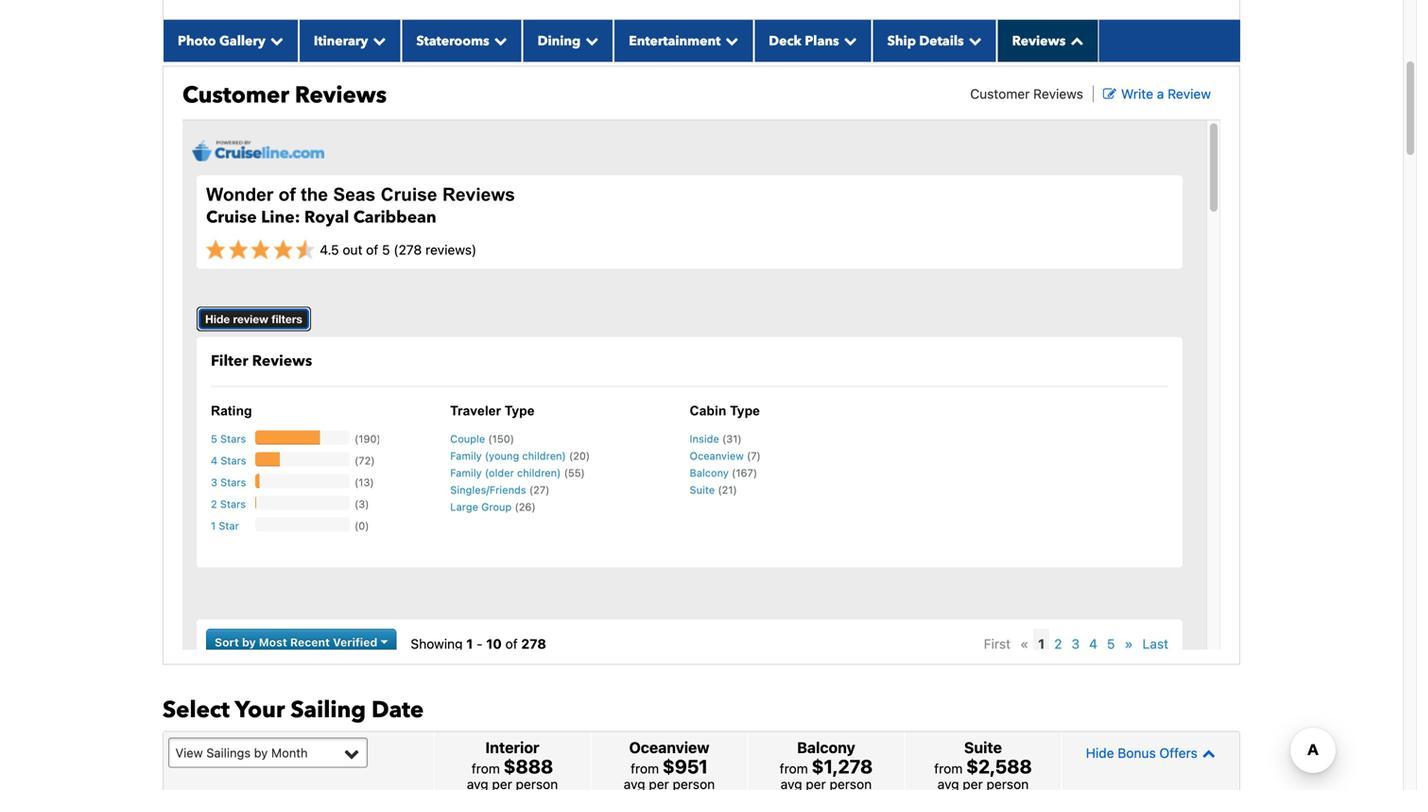 Task type: describe. For each thing, give the bounding box(es) containing it.
»
[[1125, 637, 1134, 652]]

1 vertical spatial 4
[[1090, 637, 1098, 652]]

couple (150) family (young children) (20) family (older children) (55) singles/friends (27) large group (26)
[[450, 433, 590, 514]]

stars for 3 stars
[[220, 477, 246, 489]]

seas
[[333, 184, 376, 205]]

sort
[[215, 636, 239, 649]]

type for traveler type
[[505, 404, 535, 419]]

reviews down filters
[[252, 351, 312, 372]]

wonder of the seas cruise reviews cruise line: royal caribbean
[[206, 184, 515, 229]]

(278
[[394, 242, 422, 258]]

progress bar for 4 stars
[[255, 453, 280, 467]]

ship
[[888, 32, 916, 50]]

reviews inside dropdown button
[[1013, 32, 1066, 50]]

sort by most recent verified link
[[206, 629, 397, 656]]

(20)
[[569, 450, 590, 462]]

sort by most recent verified
[[215, 636, 381, 649]]

from $2,588
[[935, 756, 1032, 778]]

hide bonus offers
[[1086, 746, 1198, 761]]

caribbean
[[353, 206, 437, 229]]

couple link
[[450, 433, 488, 445]]

chevron up image for hide bonus offers
[[1198, 747, 1216, 760]]

star
[[219, 520, 239, 532]]

a
[[1158, 86, 1165, 101]]

write a review
[[1122, 86, 1212, 101]]

from $1,278
[[780, 756, 873, 778]]

$888
[[504, 756, 553, 778]]

large
[[450, 501, 478, 514]]

write
[[1122, 86, 1154, 101]]

0 horizontal spatial customer reviews
[[183, 80, 387, 111]]

2 link
[[1050, 629, 1067, 660]]

deck plans button
[[754, 20, 873, 62]]

offers
[[1160, 746, 1198, 761]]

group
[[481, 501, 512, 514]]

from $888
[[472, 756, 553, 778]]

(150)
[[488, 433, 514, 445]]

stars for 5 stars
[[220, 433, 246, 445]]

(72)
[[355, 455, 375, 467]]

itinerary
[[314, 32, 368, 50]]

5 stars link
[[211, 433, 246, 445]]

balcony link
[[690, 467, 732, 480]]

0 vertical spatial 4
[[211, 455, 218, 467]]

0 vertical spatial by
[[242, 636, 256, 649]]

(27)
[[529, 484, 550, 497]]

filters
[[272, 313, 303, 326]]

review
[[1168, 86, 1212, 101]]

filter reviews
[[211, 351, 312, 372]]

1 vertical spatial cruise
[[206, 206, 257, 229]]

from for $1,278
[[780, 761, 808, 777]]

(21)
[[718, 484, 737, 497]]

the
[[301, 184, 328, 205]]

4.5
[[320, 242, 339, 258]]

from $951
[[631, 756, 708, 778]]

from for $888
[[472, 761, 500, 777]]

4.5 out of 5 (278 reviews)
[[320, 242, 477, 258]]

deck plans
[[769, 32, 840, 50]]

first link
[[980, 629, 1016, 660]]

hide review filters
[[205, 313, 303, 326]]

royal
[[304, 206, 349, 229]]

1 horizontal spatial customer
[[971, 86, 1030, 101]]

0 horizontal spatial 1
[[211, 520, 216, 532]]

reviews button
[[997, 20, 1099, 62]]

first
[[984, 637, 1011, 652]]

chevron down image for itinerary
[[368, 34, 386, 47]]

chevron down image for photo gallery
[[266, 34, 284, 47]]

(13)
[[355, 477, 374, 489]]

gallery
[[219, 32, 266, 50]]

reviews left edit icon
[[1034, 86, 1084, 101]]

1 star
[[211, 520, 239, 532]]

5 link
[[1103, 629, 1120, 660]]

date
[[372, 695, 424, 726]]

$1,278
[[812, 756, 873, 778]]

1 star link
[[211, 520, 239, 532]]

recent
[[290, 636, 330, 649]]

1 horizontal spatial suite
[[965, 739, 1003, 757]]

(7)
[[747, 450, 761, 462]]

entertainment
[[629, 32, 721, 50]]

1 horizontal spatial 5
[[382, 242, 390, 258]]

verified
[[333, 636, 378, 649]]

$2,588
[[967, 756, 1032, 778]]

3 stars link
[[211, 477, 246, 489]]

progress bar for 5 stars
[[255, 431, 320, 445]]

showing
[[411, 637, 463, 652]]

(3)
[[355, 498, 369, 511]]

1 vertical spatial balcony
[[797, 739, 856, 757]]

plans
[[805, 32, 840, 50]]

hide for hide bonus offers
[[1086, 746, 1115, 761]]

out
[[343, 242, 363, 258]]

of inside wonder of the seas cruise reviews cruise line: royal caribbean
[[279, 184, 296, 205]]

ship details button
[[873, 20, 997, 62]]

hide review filters button
[[197, 307, 311, 331]]

stars for 2 stars
[[220, 498, 246, 511]]

1 vertical spatial by
[[254, 746, 268, 760]]

from for $951
[[631, 761, 659, 777]]

inside link
[[690, 433, 723, 445]]

chevron down image for deck plans
[[840, 34, 857, 47]]

(190)
[[355, 433, 381, 445]]

balcony inside inside (31) oceanview (7) balcony (167) suite (21)
[[690, 467, 729, 480]]

sailings
[[206, 746, 251, 760]]



Task type: vqa. For each thing, say whether or not it's contained in the screenshot.
Star
yes



Task type: locate. For each thing, give the bounding box(es) containing it.
4 stars
[[211, 455, 246, 467]]

2 vertical spatial 5
[[1107, 637, 1116, 652]]

3 from from the left
[[780, 761, 808, 777]]

5 right 4 link
[[1107, 637, 1116, 652]]

family down couple
[[450, 450, 482, 462]]

family (young children) link
[[450, 450, 569, 462]]

5 left (278
[[382, 242, 390, 258]]

0 horizontal spatial 5
[[211, 433, 217, 445]]

from left $2,588
[[935, 761, 963, 777]]

chevron down image inside staterooms "dropdown button"
[[490, 34, 508, 47]]

hide for hide review filters
[[205, 313, 230, 326]]

5 stars
[[211, 433, 246, 445]]

chevron up image right bonus
[[1198, 747, 1216, 760]]

(55)
[[564, 467, 585, 480]]

chevron up image inside the hide bonus offers link
[[1198, 747, 1216, 760]]

family up singles/friends
[[450, 467, 482, 480]]

«
[[1021, 637, 1029, 652]]

chevron up image for reviews
[[1066, 34, 1084, 47]]

3 chevron down image from the left
[[490, 34, 508, 47]]

0 vertical spatial chevron up image
[[1066, 34, 1084, 47]]

type up (31)
[[730, 404, 760, 419]]

1 horizontal spatial type
[[730, 404, 760, 419]]

family (older children) link
[[450, 467, 564, 480]]

1 vertical spatial oceanview
[[629, 739, 710, 757]]

0 horizontal spatial chevron up image
[[1066, 34, 1084, 47]]

2 stars link
[[211, 498, 246, 511]]

from for $2,588
[[935, 761, 963, 777]]

from down interior
[[472, 761, 500, 777]]

children)
[[522, 450, 566, 462], [517, 467, 561, 480]]

staterooms button
[[401, 20, 523, 62]]

hide inside button
[[205, 313, 230, 326]]

entertainment button
[[614, 20, 754, 62]]

from left $951
[[631, 761, 659, 777]]

4 left 5 link
[[1090, 637, 1098, 652]]

2 horizontal spatial 1
[[1039, 637, 1045, 652]]

1 link
[[1034, 629, 1050, 660]]

stars for 4 stars
[[221, 455, 246, 467]]

progress bar
[[255, 431, 320, 445], [255, 453, 280, 467], [255, 474, 260, 488]]

0 horizontal spatial hide
[[205, 313, 230, 326]]

0 horizontal spatial cruise
[[206, 206, 257, 229]]

1 horizontal spatial 2
[[1055, 637, 1063, 652]]

reviews down itinerary
[[295, 80, 387, 111]]

oceanview
[[690, 450, 744, 462], [629, 739, 710, 757]]

customer
[[183, 80, 289, 111], [971, 86, 1030, 101]]

rating
[[211, 404, 252, 419]]

0 vertical spatial hide
[[205, 313, 230, 326]]

0 vertical spatial balcony
[[690, 467, 729, 480]]

reviews up reviews)
[[443, 184, 515, 205]]

1 vertical spatial progress bar
[[255, 453, 280, 467]]

by
[[242, 636, 256, 649], [254, 746, 268, 760]]

1 vertical spatial family
[[450, 467, 482, 480]]

0 horizontal spatial 3
[[211, 477, 217, 489]]

interior
[[486, 739, 540, 757]]

2 vertical spatial of
[[506, 637, 518, 652]]

view
[[175, 746, 203, 760]]

chevron down image inside dining dropdown button
[[581, 34, 599, 47]]

itinerary button
[[299, 20, 401, 62]]

1 chevron down image from the left
[[266, 34, 284, 47]]

0 horizontal spatial of
[[279, 184, 296, 205]]

type
[[505, 404, 535, 419], [730, 404, 760, 419]]

oceanview inside inside (31) oceanview (7) balcony (167) suite (21)
[[690, 450, 744, 462]]

chevron down image for staterooms
[[490, 34, 508, 47]]

filter
[[211, 351, 248, 372]]

1 left 2 link
[[1039, 637, 1045, 652]]

3 up 2 stars link
[[211, 477, 217, 489]]

2 from from the left
[[631, 761, 659, 777]]

2 vertical spatial progress bar
[[255, 474, 260, 488]]

chevron down image left ship
[[840, 34, 857, 47]]

1 vertical spatial of
[[366, 242, 379, 258]]

chevron down image for entertainment
[[721, 34, 739, 47]]

1 horizontal spatial chevron up image
[[1198, 747, 1216, 760]]

1 type from the left
[[505, 404, 535, 419]]

review
[[233, 313, 268, 326]]

0 horizontal spatial 2
[[211, 498, 217, 511]]

2 right the 1 link
[[1055, 637, 1063, 652]]

0 horizontal spatial type
[[505, 404, 535, 419]]

2 type from the left
[[730, 404, 760, 419]]

1 horizontal spatial hide
[[1086, 746, 1115, 761]]

6 chevron down image from the left
[[840, 34, 857, 47]]

$951
[[663, 756, 708, 778]]

chevron up image
[[1066, 34, 1084, 47], [1198, 747, 1216, 760]]

customer reviews down reviews dropdown button
[[971, 86, 1084, 101]]

1 vertical spatial children)
[[517, 467, 561, 480]]

singles/friends link
[[450, 484, 529, 497]]

bonus
[[1118, 746, 1156, 761]]

most
[[259, 636, 287, 649]]

3 progress bar from the top
[[255, 474, 260, 488]]

0 vertical spatial family
[[450, 450, 482, 462]]

inside (31) oceanview (7) balcony (167) suite (21)
[[690, 433, 761, 497]]

from inside the from $888
[[472, 761, 500, 777]]

hide
[[205, 313, 230, 326], [1086, 746, 1115, 761]]

cruise
[[381, 184, 438, 205], [206, 206, 257, 229]]

staterooms
[[417, 32, 490, 50]]

balcony
[[690, 467, 729, 480], [797, 739, 856, 757]]

customer down gallery at the left top of page
[[183, 80, 289, 111]]

chevron down image left itinerary
[[266, 34, 284, 47]]

1 vertical spatial 2
[[1055, 637, 1063, 652]]

line:
[[261, 206, 300, 229]]

showing 1 - 10 of 278
[[411, 637, 547, 652]]

2 stars
[[211, 498, 246, 511]]

your
[[235, 695, 285, 726]]

-
[[477, 637, 483, 652]]

reviews up 'customer reviews' link
[[1013, 32, 1066, 50]]

suite
[[690, 484, 715, 497], [965, 739, 1003, 757]]

0 vertical spatial 5
[[382, 242, 390, 258]]

customer down chevron down icon
[[971, 86, 1030, 101]]

cruiseline.com logo image
[[192, 140, 324, 161]]

0 vertical spatial suite
[[690, 484, 715, 497]]

photo gallery button
[[163, 20, 299, 62]]

0 vertical spatial 2
[[211, 498, 217, 511]]

chevron down image inside entertainment dropdown button
[[721, 34, 739, 47]]

customer reviews
[[183, 80, 387, 111], [971, 86, 1084, 101]]

type up (150)
[[505, 404, 535, 419]]

stars down 4 stars link
[[220, 477, 246, 489]]

progress bar right '3 stars'
[[255, 474, 260, 488]]

cabin type
[[690, 404, 760, 419]]

progress bar right 5 stars
[[255, 431, 320, 445]]

hide left bonus
[[1086, 746, 1115, 761]]

1 left -
[[467, 637, 473, 652]]

oceanview link
[[690, 450, 747, 462]]

reviews)
[[426, 242, 477, 258]]

progress bar right 4 stars
[[255, 453, 280, 467]]

stars up 3 stars link
[[221, 455, 246, 467]]

1 horizontal spatial of
[[366, 242, 379, 258]]

stars up star
[[220, 498, 246, 511]]

large group link
[[450, 501, 515, 514]]

couple
[[450, 433, 485, 445]]

5 up 4 stars link
[[211, 433, 217, 445]]

type for cabin type
[[730, 404, 760, 419]]

stars
[[220, 433, 246, 445], [221, 455, 246, 467], [220, 477, 246, 489], [220, 498, 246, 511]]

chevron down image left dining
[[490, 34, 508, 47]]

1 vertical spatial 5
[[211, 433, 217, 445]]

chevron down image left the deck
[[721, 34, 739, 47]]

0 vertical spatial progress bar
[[255, 431, 320, 445]]

main content containing customer reviews
[[153, 0, 1250, 791]]

from left $1,278
[[780, 761, 808, 777]]

chevron down image left staterooms
[[368, 34, 386, 47]]

select your sailing date
[[163, 695, 424, 726]]

0 horizontal spatial suite
[[690, 484, 715, 497]]

1 from from the left
[[472, 761, 500, 777]]

chevron down image
[[964, 34, 982, 47]]

5 chevron down image from the left
[[721, 34, 739, 47]]

2 horizontal spatial 5
[[1107, 637, 1116, 652]]

dining
[[538, 32, 581, 50]]

(167)
[[732, 467, 758, 480]]

write a review link
[[1104, 86, 1212, 101]]

chevron down image
[[266, 34, 284, 47], [368, 34, 386, 47], [490, 34, 508, 47], [581, 34, 599, 47], [721, 34, 739, 47], [840, 34, 857, 47]]

chevron down image for dining
[[581, 34, 599, 47]]

reviews inside wonder of the seas cruise reviews cruise line: royal caribbean
[[443, 184, 515, 205]]

chevron down image inside photo gallery dropdown button
[[266, 34, 284, 47]]

suite link
[[690, 484, 718, 497]]

stars up 4 stars link
[[220, 433, 246, 445]]

2 horizontal spatial of
[[506, 637, 518, 652]]

by right the sort
[[242, 636, 256, 649]]

deck
[[769, 32, 802, 50]]

1 vertical spatial hide
[[1086, 746, 1115, 761]]

select
[[163, 695, 230, 726]]

1 horizontal spatial 3
[[1072, 637, 1080, 652]]

from inside from $951
[[631, 761, 659, 777]]

4 link
[[1085, 629, 1103, 660]]

3 link
[[1067, 629, 1085, 660]]

4
[[211, 455, 218, 467], [1090, 637, 1098, 652]]

4 down 5 stars
[[211, 455, 218, 467]]

2 chevron down image from the left
[[368, 34, 386, 47]]

of right out
[[366, 242, 379, 258]]

3
[[211, 477, 217, 489], [1072, 637, 1080, 652]]

of up line:
[[279, 184, 296, 205]]

last link
[[1138, 629, 1174, 660]]

2 progress bar from the top
[[255, 453, 280, 467]]

0 vertical spatial children)
[[522, 450, 566, 462]]

1 horizontal spatial customer reviews
[[971, 86, 1084, 101]]

0 horizontal spatial balcony
[[690, 467, 729, 480]]

details
[[920, 32, 964, 50]]

1 horizontal spatial balcony
[[797, 739, 856, 757]]

edit image
[[1104, 87, 1117, 101]]

2 family from the top
[[450, 467, 482, 480]]

1 progress bar from the top
[[255, 431, 320, 445]]

month
[[271, 746, 308, 760]]

traveler
[[450, 404, 501, 419]]

dining button
[[523, 20, 614, 62]]

from
[[472, 761, 500, 777], [631, 761, 659, 777], [780, 761, 808, 777], [935, 761, 963, 777]]

10
[[486, 637, 502, 652]]

of right 10
[[506, 637, 518, 652]]

0 vertical spatial oceanview
[[690, 450, 744, 462]]

ship details
[[888, 32, 964, 50]]

cabin
[[690, 404, 727, 419]]

first « 1 2 3 4 5 » last
[[984, 637, 1169, 652]]

0 horizontal spatial 4
[[211, 455, 218, 467]]

main content
[[153, 0, 1250, 791]]

chevron down image inside deck plans dropdown button
[[840, 34, 857, 47]]

1 left star
[[211, 520, 216, 532]]

chevron down image inside itinerary dropdown button
[[368, 34, 386, 47]]

progress bar for 3 stars
[[255, 474, 260, 488]]

1 vertical spatial 3
[[1072, 637, 1080, 652]]

chevron up image up 'customer reviews' link
[[1066, 34, 1084, 47]]

0 horizontal spatial customer
[[183, 80, 289, 111]]

4 chevron down image from the left
[[581, 34, 599, 47]]

from inside from $1,278
[[780, 761, 808, 777]]

3 right 2 link
[[1072, 637, 1080, 652]]

(26)
[[515, 501, 536, 514]]

3 stars
[[211, 477, 246, 489]]

4 from from the left
[[935, 761, 963, 777]]

suite inside inside (31) oceanview (7) balcony (167) suite (21)
[[690, 484, 715, 497]]

1 horizontal spatial 1
[[467, 637, 473, 652]]

1 vertical spatial suite
[[965, 739, 1003, 757]]

1 family from the top
[[450, 450, 482, 462]]

customer reviews up cruiseline.com logo
[[183, 80, 387, 111]]

0 vertical spatial of
[[279, 184, 296, 205]]

1 horizontal spatial cruise
[[381, 184, 438, 205]]

from inside from $2,588
[[935, 761, 963, 777]]

cruise up "caribbean"
[[381, 184, 438, 205]]

0 vertical spatial cruise
[[381, 184, 438, 205]]

wonder
[[206, 184, 274, 205]]

(31)
[[723, 433, 742, 445]]

cruise down wonder
[[206, 206, 257, 229]]

1 vertical spatial chevron up image
[[1198, 747, 1216, 760]]

278
[[521, 637, 547, 652]]

4 stars link
[[211, 455, 246, 467]]

chevron up image inside reviews dropdown button
[[1066, 34, 1084, 47]]

0 vertical spatial 3
[[211, 477, 217, 489]]

1 horizontal spatial 4
[[1090, 637, 1098, 652]]

by left month
[[254, 746, 268, 760]]

chevron down image left entertainment
[[581, 34, 599, 47]]

2 up 1 star
[[211, 498, 217, 511]]

hide left the review
[[205, 313, 230, 326]]



